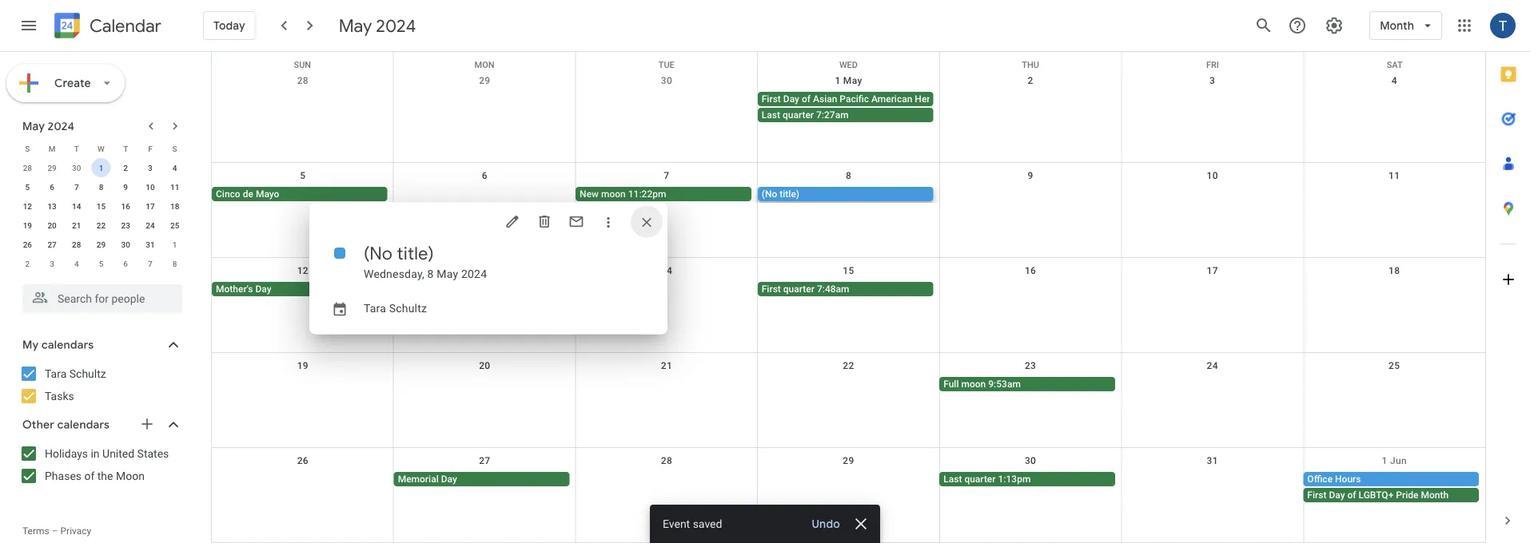 Task type: vqa. For each thing, say whether or not it's contained in the screenshot.


Task type: describe. For each thing, give the bounding box(es) containing it.
sat
[[1387, 60, 1403, 70]]

other
[[22, 418, 55, 433]]

1 for "1 june" element
[[173, 240, 177, 250]]

event
[[663, 518, 690, 531]]

new
[[580, 189, 599, 200]]

15 inside row group
[[97, 202, 106, 211]]

calendar element
[[51, 10, 161, 45]]

first day of asian pacific american heritage month button
[[758, 92, 982, 106]]

undo
[[812, 517, 841, 532]]

1 horizontal spatial 14
[[661, 266, 673, 277]]

united
[[102, 448, 134, 461]]

create button
[[6, 64, 125, 102]]

holidays
[[45, 448, 88, 461]]

row containing s
[[15, 139, 187, 158]]

6 for may 2024
[[50, 182, 54, 192]]

7:48am
[[817, 284, 850, 295]]

month inside 'popup button'
[[1381, 18, 1415, 33]]

14 element
[[67, 197, 86, 216]]

today
[[214, 18, 245, 33]]

saved
[[693, 518, 723, 531]]

8 up 15 element
[[99, 182, 103, 192]]

18 element
[[165, 197, 184, 216]]

9 for may 2024
[[123, 182, 128, 192]]

7 june element
[[141, 254, 160, 274]]

29 down 22 element
[[97, 240, 106, 250]]

wed
[[840, 60, 858, 70]]

6 june element
[[116, 254, 135, 274]]

1 horizontal spatial 12
[[297, 266, 309, 277]]

8 june element
[[165, 254, 184, 274]]

row group containing 28
[[15, 158, 187, 274]]

first day of lgbtq+ pride month button
[[1304, 489, 1480, 503]]

1:13pm
[[999, 474, 1031, 485]]

row containing 2
[[15, 254, 187, 274]]

privacy
[[60, 526, 91, 537]]

calendars for my calendars
[[42, 338, 94, 353]]

1 vertical spatial 22
[[843, 361, 855, 372]]

day for memorial
[[441, 474, 457, 485]]

7 inside row
[[148, 259, 153, 269]]

30 up last quarter 1:13pm button
[[1025, 456, 1037, 467]]

event saved
[[663, 518, 723, 531]]

terms – privacy
[[22, 526, 91, 537]]

16 element
[[116, 197, 135, 216]]

9:53am
[[989, 379, 1021, 390]]

5 inside row
[[99, 259, 103, 269]]

13 inside grid
[[479, 266, 491, 277]]

1 horizontal spatial 3
[[148, 163, 153, 173]]

28 element
[[67, 235, 86, 254]]

30 element
[[116, 235, 135, 254]]

1 jun
[[1383, 456, 1408, 467]]

0 vertical spatial may 2024
[[339, 14, 416, 37]]

first for first day of asian pacific american heritage month last quarter 7:27am
[[762, 94, 781, 105]]

f
[[148, 144, 152, 154]]

last quarter 7:27am button
[[758, 108, 934, 122]]

31 for 1
[[146, 240, 155, 250]]

moon
[[116, 470, 145, 483]]

1 vertical spatial 23
[[1025, 361, 1037, 372]]

heritage
[[915, 94, 952, 105]]

wednesday,
[[364, 268, 425, 281]]

mon
[[475, 60, 495, 70]]

fri
[[1207, 60, 1220, 70]]

mother's day
[[216, 284, 272, 295]]

calendars for other calendars
[[57, 418, 110, 433]]

last quarter 1:13pm
[[944, 474, 1031, 485]]

14 inside the 14 element
[[72, 202, 81, 211]]

1 for 1 may
[[835, 75, 841, 86]]

1 vertical spatial may 2024
[[22, 119, 75, 134]]

1 horizontal spatial 15
[[843, 266, 855, 277]]

tasks
[[45, 390, 74, 403]]

1 horizontal spatial 21
[[661, 361, 673, 372]]

memorial day button
[[394, 473, 570, 487]]

20 inside the may 2024 grid
[[47, 221, 57, 230]]

10 for may 2024
[[146, 182, 155, 192]]

other calendars
[[22, 418, 110, 433]]

office hours first day of lgbtq+ pride month
[[1308, 474, 1449, 501]]

pacific
[[840, 94, 869, 105]]

mother's
[[216, 284, 253, 295]]

7 for may 2024
[[74, 182, 79, 192]]

mother's day button
[[212, 282, 388, 297]]

28 april element
[[18, 158, 37, 178]]

email event details image
[[569, 214, 585, 230]]

tara schultz inside the my calendars list
[[45, 368, 106, 381]]

delete event image
[[537, 214, 553, 230]]

moon for full
[[962, 379, 986, 390]]

5 for sun
[[300, 170, 306, 182]]

2 t from the left
[[123, 144, 128, 154]]

9 for sun
[[1028, 170, 1034, 182]]

quarter for first
[[784, 284, 815, 295]]

cinco
[[216, 189, 240, 200]]

5 june element
[[92, 254, 111, 274]]

31 for 1 jun
[[1207, 456, 1219, 467]]

(no title)
[[762, 189, 800, 200]]

0 vertical spatial schultz
[[389, 302, 427, 316]]

17 inside grid
[[1207, 266, 1219, 277]]

1 for 1 jun
[[1383, 456, 1388, 467]]

create
[[54, 76, 91, 90]]

Search for people text field
[[32, 285, 173, 314]]

de
[[243, 189, 253, 200]]

the
[[97, 470, 113, 483]]

(no title) button
[[758, 187, 934, 202]]

calendar
[[90, 15, 161, 37]]

0 horizontal spatial 2024
[[48, 119, 75, 134]]

15 element
[[92, 197, 111, 216]]

my calendars
[[22, 338, 94, 353]]

full moon 9:53am
[[944, 379, 1021, 390]]

28 left 29 april element
[[23, 163, 32, 173]]

last inside first day of asian pacific american heritage month last quarter 7:27am
[[762, 110, 781, 121]]

moon for new
[[601, 189, 626, 200]]

privacy link
[[60, 526, 91, 537]]

18 inside row group
[[170, 202, 179, 211]]

cinco de mayo button
[[212, 187, 388, 202]]

8 up (no title) button
[[846, 170, 852, 182]]

lgbtq+
[[1359, 490, 1394, 501]]

thu
[[1022, 60, 1040, 70]]

19 inside row group
[[23, 221, 32, 230]]

0 vertical spatial tara schultz
[[364, 302, 427, 316]]

11 element
[[165, 178, 184, 197]]

may inside (no title) wednesday, 8 may 2024
[[437, 268, 459, 281]]

day for first
[[784, 94, 800, 105]]

29 april element
[[42, 158, 62, 178]]

settings menu image
[[1325, 16, 1345, 35]]

4 june element
[[67, 254, 86, 274]]

full
[[944, 379, 959, 390]]

11 for sun
[[1389, 170, 1401, 182]]

16 inside "16" element
[[121, 202, 130, 211]]

24 element
[[141, 216, 160, 235]]

undo button
[[806, 517, 847, 533]]

2024 inside (no title) wednesday, 8 may 2024
[[461, 268, 487, 281]]

other calendars list
[[3, 442, 198, 489]]

1 vertical spatial 16
[[1025, 266, 1037, 277]]

m
[[49, 144, 56, 154]]

1 vertical spatial 2
[[123, 163, 128, 173]]

30 april element
[[67, 158, 86, 178]]

add other calendars image
[[139, 417, 155, 433]]

of inside 'other calendars' list
[[84, 470, 95, 483]]

8 down "1 june" element
[[173, 259, 177, 269]]

calendar heading
[[86, 15, 161, 37]]

30 down tue
[[661, 75, 673, 86]]

3 inside 3 june element
[[50, 259, 54, 269]]

21 inside row group
[[72, 221, 81, 230]]

7:27am
[[817, 110, 849, 121]]

10 for sun
[[1207, 170, 1219, 182]]

cinco de mayo
[[216, 189, 279, 200]]

1 cell
[[89, 158, 113, 178]]



Task type: locate. For each thing, give the bounding box(es) containing it.
states
[[137, 448, 169, 461]]

w
[[98, 144, 105, 154]]

0 horizontal spatial 16
[[121, 202, 130, 211]]

of inside "office hours first day of lgbtq+ pride month"
[[1348, 490, 1357, 501]]

2 horizontal spatial of
[[1348, 490, 1357, 501]]

1 vertical spatial tara schultz
[[45, 368, 106, 381]]

day for mother's
[[255, 284, 272, 295]]

7 inside grid
[[664, 170, 670, 182]]

22 element
[[92, 216, 111, 235]]

0 horizontal spatial title)
[[397, 243, 434, 265]]

18 inside grid
[[1389, 266, 1401, 277]]

12 up 19 element
[[23, 202, 32, 211]]

calendars right my
[[42, 338, 94, 353]]

(no title) wednesday, 8 may 2024
[[364, 243, 487, 281]]

0 vertical spatial 24
[[146, 221, 155, 230]]

tue
[[659, 60, 675, 70]]

may
[[339, 14, 372, 37], [844, 75, 863, 86], [22, 119, 45, 134], [437, 268, 459, 281]]

15 up 22 element
[[97, 202, 106, 211]]

pride
[[1397, 490, 1419, 501]]

19
[[23, 221, 32, 230], [297, 361, 309, 372]]

day inside memorial day button
[[441, 474, 457, 485]]

5 up "cinco de mayo" button
[[300, 170, 306, 182]]

schultz down the my calendars dropdown button
[[69, 368, 106, 381]]

day inside "office hours first day of lgbtq+ pride month"
[[1330, 490, 1346, 501]]

26 inside grid
[[297, 456, 309, 467]]

2 horizontal spatial 5
[[300, 170, 306, 182]]

my
[[22, 338, 39, 353]]

month right pride
[[1422, 490, 1449, 501]]

27 for 1
[[47, 240, 57, 250]]

3 june element
[[42, 254, 62, 274]]

quarter left 7:48am
[[784, 284, 815, 295]]

quarter inside first day of asian pacific american heritage month last quarter 7:27am
[[783, 110, 814, 121]]

1 vertical spatial 15
[[843, 266, 855, 277]]

0 vertical spatial moon
[[601, 189, 626, 200]]

14 down the new moon 11:22pm button
[[661, 266, 673, 277]]

30 right 29 april element
[[72, 163, 81, 173]]

full moon 9:53am button
[[940, 378, 1116, 392]]

24
[[146, 221, 155, 230], [1207, 361, 1219, 372]]

(no for (no title) wednesday, 8 may 2024
[[364, 243, 393, 265]]

holidays in united states
[[45, 448, 169, 461]]

0 horizontal spatial 17
[[146, 202, 155, 211]]

last quarter 1:13pm button
[[940, 473, 1116, 487]]

0 horizontal spatial tara schultz
[[45, 368, 106, 381]]

31
[[146, 240, 155, 250], [1207, 456, 1219, 467]]

0 horizontal spatial may 2024
[[22, 119, 75, 134]]

26 for 1
[[23, 240, 32, 250]]

(no inside (no title) wednesday, 8 may 2024
[[364, 243, 393, 265]]

first
[[762, 94, 781, 105], [762, 284, 781, 295], [1308, 490, 1327, 501]]

main drawer image
[[19, 16, 38, 35]]

1 horizontal spatial 4
[[173, 163, 177, 173]]

month for office hours first day of lgbtq+ pride month
[[1422, 490, 1449, 501]]

17
[[146, 202, 155, 211], [1207, 266, 1219, 277]]

today button
[[203, 6, 256, 45]]

day down hours
[[1330, 490, 1346, 501]]

26
[[23, 240, 32, 250], [297, 456, 309, 467]]

0 vertical spatial 21
[[72, 221, 81, 230]]

quarter left 1:13pm
[[965, 474, 996, 485]]

2 s from the left
[[172, 144, 177, 154]]

american
[[872, 94, 913, 105]]

1 june element
[[165, 235, 184, 254]]

26 inside row group
[[23, 240, 32, 250]]

sun
[[294, 60, 311, 70]]

first quarter 7:48am
[[762, 284, 850, 295]]

new moon 11:22pm button
[[576, 187, 752, 202]]

1 vertical spatial 4
[[173, 163, 177, 173]]

s
[[25, 144, 30, 154], [172, 144, 177, 154]]

0 vertical spatial 25
[[170, 221, 179, 230]]

month right heritage
[[954, 94, 982, 105]]

2024
[[376, 14, 416, 37], [48, 119, 75, 134], [461, 268, 487, 281]]

quarter for last
[[965, 474, 996, 485]]

last
[[762, 110, 781, 121], [944, 474, 963, 485]]

22
[[97, 221, 106, 230], [843, 361, 855, 372]]

tab list
[[1487, 52, 1531, 499]]

1
[[835, 75, 841, 86], [99, 163, 103, 173], [173, 240, 177, 250], [1383, 456, 1388, 467]]

17 element
[[141, 197, 160, 216]]

2 vertical spatial quarter
[[965, 474, 996, 485]]

schultz inside the my calendars list
[[69, 368, 106, 381]]

1 horizontal spatial 22
[[843, 361, 855, 372]]

0 vertical spatial 23
[[121, 221, 130, 230]]

27 up memorial day button
[[479, 456, 491, 467]]

1 vertical spatial 25
[[1389, 361, 1401, 372]]

1 vertical spatial 18
[[1389, 266, 1401, 277]]

first inside first day of asian pacific american heritage month last quarter 7:27am
[[762, 94, 781, 105]]

27 inside 27 "element"
[[47, 240, 57, 250]]

23 element
[[116, 216, 135, 235]]

month up sat
[[1381, 18, 1415, 33]]

0 horizontal spatial 20
[[47, 221, 57, 230]]

of left asian
[[802, 94, 811, 105]]

0 vertical spatial month
[[1381, 18, 1415, 33]]

moon inside button
[[601, 189, 626, 200]]

4 down 28 element
[[74, 259, 79, 269]]

2 inside 'element'
[[25, 259, 30, 269]]

1 horizontal spatial 7
[[148, 259, 153, 269]]

2 down 26 element
[[25, 259, 30, 269]]

1 inside "1 june" element
[[173, 240, 177, 250]]

0 vertical spatial 17
[[146, 202, 155, 211]]

23 down "16" element
[[121, 221, 130, 230]]

0 horizontal spatial 7
[[74, 182, 79, 192]]

tara inside the my calendars list
[[45, 368, 67, 381]]

calendars up in
[[57, 418, 110, 433]]

office hours button
[[1304, 473, 1480, 487]]

22 inside row group
[[97, 221, 106, 230]]

grid
[[211, 52, 1486, 544]]

last inside button
[[944, 474, 963, 485]]

24 inside grid
[[1207, 361, 1219, 372]]

1 vertical spatial calendars
[[57, 418, 110, 433]]

tara down wednesday,
[[364, 302, 386, 316]]

0 vertical spatial title)
[[780, 189, 800, 200]]

1 horizontal spatial moon
[[962, 379, 986, 390]]

18
[[170, 202, 179, 211], [1389, 266, 1401, 277]]

quarter down asian
[[783, 110, 814, 121]]

0 horizontal spatial 22
[[97, 221, 106, 230]]

last left 7:27am
[[762, 110, 781, 121]]

3
[[1210, 75, 1216, 86], [148, 163, 153, 173], [50, 259, 54, 269]]

memorial day
[[398, 474, 457, 485]]

12 element
[[18, 197, 37, 216]]

1 may
[[835, 75, 863, 86]]

in
[[91, 448, 100, 461]]

tara schultz down wednesday,
[[364, 302, 427, 316]]

0 horizontal spatial moon
[[601, 189, 626, 200]]

1 down wed
[[835, 75, 841, 86]]

29 down "mon"
[[479, 75, 491, 86]]

23 inside 23 element
[[121, 221, 130, 230]]

(no inside button
[[762, 189, 778, 200]]

29 up undo button
[[843, 456, 855, 467]]

title) for (no title) wednesday, 8 may 2024
[[397, 243, 434, 265]]

28 up the event in the bottom left of the page
[[661, 456, 673, 467]]

my calendars button
[[3, 333, 198, 358]]

2 vertical spatial 2
[[25, 259, 30, 269]]

0 horizontal spatial (no
[[364, 243, 393, 265]]

0 vertical spatial 4
[[1392, 75, 1398, 86]]

1 down w
[[99, 163, 103, 173]]

5
[[300, 170, 306, 182], [25, 182, 30, 192], [99, 259, 103, 269]]

schultz down wednesday,
[[389, 302, 427, 316]]

1 horizontal spatial 27
[[479, 456, 491, 467]]

23
[[121, 221, 130, 230], [1025, 361, 1037, 372]]

27 up 3 june element in the left of the page
[[47, 240, 57, 250]]

title) inside (no title) wednesday, 8 may 2024
[[397, 243, 434, 265]]

8 right wednesday,
[[428, 268, 434, 281]]

1 horizontal spatial 13
[[479, 266, 491, 277]]

19 down mother's day button
[[297, 361, 309, 372]]

may 2024 grid
[[15, 139, 187, 274]]

5 down 28 april element
[[25, 182, 30, 192]]

1 vertical spatial moon
[[962, 379, 986, 390]]

20
[[47, 221, 57, 230], [479, 361, 491, 372]]

1 left jun at the bottom right
[[1383, 456, 1388, 467]]

27 for 1 jun
[[479, 456, 491, 467]]

0 vertical spatial 7
[[664, 170, 670, 182]]

1 horizontal spatial 23
[[1025, 361, 1037, 372]]

7 down 31 element
[[148, 259, 153, 269]]

calendars inside dropdown button
[[57, 418, 110, 433]]

0 horizontal spatial s
[[25, 144, 30, 154]]

day left asian
[[784, 94, 800, 105]]

3 inside grid
[[1210, 75, 1216, 86]]

s right f
[[172, 144, 177, 154]]

2 vertical spatial 3
[[50, 259, 54, 269]]

4 up the 11 element
[[173, 163, 177, 173]]

0 horizontal spatial schultz
[[69, 368, 106, 381]]

19 element
[[18, 216, 37, 235]]

14 up the 21 element
[[72, 202, 81, 211]]

1 vertical spatial first
[[762, 284, 781, 295]]

1 up 8 june element
[[173, 240, 177, 250]]

2 vertical spatial 4
[[74, 259, 79, 269]]

19 down "12" element
[[23, 221, 32, 230]]

2 horizontal spatial 6
[[482, 170, 488, 182]]

9 inside grid
[[1028, 170, 1034, 182]]

memorial
[[398, 474, 439, 485]]

4 down sat
[[1392, 75, 1398, 86]]

cell
[[212, 92, 394, 124], [394, 92, 576, 124], [576, 92, 758, 124], [758, 92, 982, 124], [1122, 92, 1304, 124], [1304, 92, 1486, 124], [394, 187, 576, 203], [940, 187, 1122, 203], [1122, 187, 1304, 203], [1304, 187, 1486, 203], [394, 282, 576, 298], [576, 282, 758, 298], [1122, 282, 1304, 298], [1304, 282, 1486, 298], [212, 378, 394, 394], [394, 378, 576, 394], [576, 378, 758, 394], [758, 378, 940, 394], [1122, 378, 1304, 394], [1304, 378, 1486, 394], [212, 473, 394, 505], [576, 473, 758, 505], [758, 473, 940, 505], [1122, 473, 1304, 505], [1304, 473, 1486, 505]]

grid containing 28
[[211, 52, 1486, 544]]

6 for sun
[[482, 170, 488, 182]]

22 down 15 element
[[97, 221, 106, 230]]

6
[[482, 170, 488, 182], [50, 182, 54, 192], [123, 259, 128, 269]]

tara
[[364, 302, 386, 316], [45, 368, 67, 381]]

1 inside 1 cell
[[99, 163, 103, 173]]

row containing sun
[[212, 52, 1486, 70]]

schultz
[[389, 302, 427, 316], [69, 368, 106, 381]]

27 element
[[42, 235, 62, 254]]

1 horizontal spatial month
[[1381, 18, 1415, 33]]

1 horizontal spatial 16
[[1025, 266, 1037, 277]]

7 up the new moon 11:22pm button
[[664, 170, 670, 182]]

0 vertical spatial 6
[[482, 170, 488, 182]]

29 down m in the left top of the page
[[47, 163, 57, 173]]

month for first day of asian pacific american heritage month last quarter 7:27am
[[954, 94, 982, 105]]

first left 7:48am
[[762, 284, 781, 295]]

0 horizontal spatial 14
[[72, 202, 81, 211]]

0 horizontal spatial tara
[[45, 368, 67, 381]]

3 down 27 "element"
[[50, 259, 54, 269]]

terms link
[[22, 526, 49, 537]]

of left the in the left of the page
[[84, 470, 95, 483]]

first inside button
[[762, 284, 781, 295]]

moon right new
[[601, 189, 626, 200]]

t
[[74, 144, 79, 154], [123, 144, 128, 154]]

11 inside grid
[[1389, 170, 1401, 182]]

5 for may 2024
[[25, 182, 30, 192]]

1 horizontal spatial may 2024
[[339, 14, 416, 37]]

row group
[[15, 158, 187, 274]]

15
[[97, 202, 106, 211], [843, 266, 855, 277]]

day inside mother's day button
[[255, 284, 272, 295]]

1 s from the left
[[25, 144, 30, 154]]

26 element
[[18, 235, 37, 254]]

0 vertical spatial quarter
[[783, 110, 814, 121]]

15 up first quarter 7:48am button
[[843, 266, 855, 277]]

11:22pm
[[628, 189, 667, 200]]

14
[[72, 202, 81, 211], [661, 266, 673, 277]]

10 inside row group
[[146, 182, 155, 192]]

9
[[1028, 170, 1034, 182], [123, 182, 128, 192]]

first quarter 7:48am button
[[758, 282, 934, 297]]

1 horizontal spatial (no
[[762, 189, 778, 200]]

1 vertical spatial 7
[[74, 182, 79, 192]]

month inside "office hours first day of lgbtq+ pride month"
[[1422, 490, 1449, 501]]

9 inside row group
[[123, 182, 128, 192]]

cell containing office hours
[[1304, 473, 1486, 505]]

other calendars button
[[3, 413, 198, 438]]

mayo
[[256, 189, 279, 200]]

6 inside 6 june element
[[123, 259, 128, 269]]

2 june element
[[18, 254, 37, 274]]

moon inside button
[[962, 379, 986, 390]]

0 vertical spatial 2024
[[376, 14, 416, 37]]

27
[[47, 240, 57, 250], [479, 456, 491, 467]]

2 vertical spatial 7
[[148, 259, 153, 269]]

25 inside the may 2024 grid
[[170, 221, 179, 230]]

of inside first day of asian pacific american heritage month last quarter 7:27am
[[802, 94, 811, 105]]

month inside first day of asian pacific american heritage month last quarter 7:27am
[[954, 94, 982, 105]]

title)
[[780, 189, 800, 200], [397, 243, 434, 265]]

31 element
[[141, 235, 160, 254]]

7 for sun
[[664, 170, 670, 182]]

12 inside row group
[[23, 202, 32, 211]]

1 horizontal spatial s
[[172, 144, 177, 154]]

1 vertical spatial 24
[[1207, 361, 1219, 372]]

title) inside button
[[780, 189, 800, 200]]

1 horizontal spatial 17
[[1207, 266, 1219, 277]]

12 up mother's day button
[[297, 266, 309, 277]]

new moon 11:22pm
[[580, 189, 667, 200]]

calendars inside dropdown button
[[42, 338, 94, 353]]

of down hours
[[1348, 490, 1357, 501]]

0 horizontal spatial 27
[[47, 240, 57, 250]]

–
[[52, 526, 58, 537]]

26 for 1 jun
[[297, 456, 309, 467]]

0 horizontal spatial 18
[[170, 202, 179, 211]]

0 vertical spatial 14
[[72, 202, 81, 211]]

1 vertical spatial schultz
[[69, 368, 106, 381]]

2 down the thu
[[1028, 75, 1034, 86]]

2 right 1 cell
[[123, 163, 128, 173]]

24 inside the 24 element
[[146, 221, 155, 230]]

month button
[[1370, 6, 1443, 45]]

10 element
[[141, 178, 160, 197]]

0 horizontal spatial 24
[[146, 221, 155, 230]]

title) for (no title)
[[780, 189, 800, 200]]

0 vertical spatial calendars
[[42, 338, 94, 353]]

moon right full
[[962, 379, 986, 390]]

tara up tasks
[[45, 368, 67, 381]]

1 horizontal spatial tara schultz
[[364, 302, 427, 316]]

1 vertical spatial quarter
[[784, 284, 815, 295]]

0 vertical spatial (no
[[762, 189, 778, 200]]

0 horizontal spatial last
[[762, 110, 781, 121]]

0 horizontal spatial 19
[[23, 221, 32, 230]]

0 horizontal spatial 13
[[47, 202, 57, 211]]

0 vertical spatial 31
[[146, 240, 155, 250]]

0 horizontal spatial 4
[[74, 259, 79, 269]]

22 down first quarter 7:48am button
[[843, 361, 855, 372]]

t up 30 april element
[[74, 144, 79, 154]]

office
[[1308, 474, 1333, 485]]

0 vertical spatial 2
[[1028, 75, 1034, 86]]

0 horizontal spatial 5
[[25, 182, 30, 192]]

30 up 6 june element in the left of the page
[[121, 240, 130, 250]]

1 horizontal spatial title)
[[780, 189, 800, 200]]

5 down 29 element
[[99, 259, 103, 269]]

13 element
[[42, 197, 62, 216]]

0 vertical spatial tara
[[364, 302, 386, 316]]

tara schultz
[[364, 302, 427, 316], [45, 368, 106, 381]]

row
[[212, 52, 1486, 70], [212, 68, 1486, 163], [15, 139, 187, 158], [15, 158, 187, 178], [212, 163, 1486, 258], [15, 178, 187, 197], [15, 197, 187, 216], [15, 216, 187, 235], [15, 235, 187, 254], [15, 254, 187, 274], [212, 258, 1486, 354], [212, 354, 1486, 449], [212, 449, 1486, 544]]

0 vertical spatial 26
[[23, 240, 32, 250]]

may 2024
[[339, 14, 416, 37], [22, 119, 75, 134]]

jun
[[1391, 456, 1408, 467]]

day right memorial
[[441, 474, 457, 485]]

1 vertical spatial 6
[[50, 182, 54, 192]]

0 vertical spatial 20
[[47, 221, 57, 230]]

first day of asian pacific american heritage month last quarter 7:27am
[[762, 94, 982, 121]]

0 vertical spatial 15
[[97, 202, 106, 211]]

1 horizontal spatial 31
[[1207, 456, 1219, 467]]

hours
[[1336, 474, 1362, 485]]

11
[[1389, 170, 1401, 182], [170, 182, 179, 192]]

7 up the 14 element at left top
[[74, 182, 79, 192]]

2 vertical spatial month
[[1422, 490, 1449, 501]]

first for first quarter 7:48am
[[762, 284, 781, 295]]

17 inside 'element'
[[146, 202, 155, 211]]

28 down the 21 element
[[72, 240, 81, 250]]

phases of the moon
[[45, 470, 145, 483]]

20 element
[[42, 216, 62, 235]]

5 inside grid
[[300, 170, 306, 182]]

(no for (no title)
[[762, 189, 778, 200]]

calendars
[[42, 338, 94, 353], [57, 418, 110, 433]]

29 element
[[92, 235, 111, 254]]

23 up full moon 9:53am button on the right
[[1025, 361, 1037, 372]]

first inside "office hours first day of lgbtq+ pride month"
[[1308, 490, 1327, 501]]

29
[[479, 75, 491, 86], [47, 163, 57, 173], [97, 240, 106, 250], [843, 456, 855, 467]]

t left f
[[123, 144, 128, 154]]

1 vertical spatial 27
[[479, 456, 491, 467]]

1 vertical spatial (no
[[364, 243, 393, 265]]

first left asian
[[762, 94, 781, 105]]

11 for may 2024
[[170, 182, 179, 192]]

8 inside (no title) wednesday, 8 may 2024
[[428, 268, 434, 281]]

0 horizontal spatial 15
[[97, 202, 106, 211]]

28 down sun
[[297, 75, 309, 86]]

16
[[121, 202, 130, 211], [1025, 266, 1037, 277]]

day inside first day of asian pacific american heritage month last quarter 7:27am
[[784, 94, 800, 105]]

1 vertical spatial 3
[[148, 163, 153, 173]]

31 inside the may 2024 grid
[[146, 240, 155, 250]]

1 horizontal spatial 18
[[1389, 266, 1401, 277]]

12
[[23, 202, 32, 211], [297, 266, 309, 277]]

month
[[1381, 18, 1415, 33], [954, 94, 982, 105], [1422, 490, 1449, 501]]

s up 28 april element
[[25, 144, 30, 154]]

terms
[[22, 526, 49, 537]]

tara schultz up tasks
[[45, 368, 106, 381]]

19 inside grid
[[297, 361, 309, 372]]

asian
[[813, 94, 838, 105]]

25
[[170, 221, 179, 230], [1389, 361, 1401, 372]]

phases
[[45, 470, 82, 483]]

last left 1:13pm
[[944, 474, 963, 485]]

1 horizontal spatial 20
[[479, 361, 491, 372]]

1 horizontal spatial schultz
[[389, 302, 427, 316]]

11 inside row group
[[170, 182, 179, 192]]

my calendars list
[[3, 362, 198, 410]]

0 vertical spatial 9
[[1028, 170, 1034, 182]]

25 element
[[165, 216, 184, 235]]

0 horizontal spatial 9
[[123, 182, 128, 192]]

21 element
[[67, 216, 86, 235]]

1 horizontal spatial 10
[[1207, 170, 1219, 182]]

7
[[664, 170, 670, 182], [74, 182, 79, 192], [148, 259, 153, 269]]

13 inside row group
[[47, 202, 57, 211]]

4 inside 4 june element
[[74, 259, 79, 269]]

None search field
[[0, 278, 198, 314]]

1 horizontal spatial t
[[123, 144, 128, 154]]

cell containing first day of asian pacific american heritage month
[[758, 92, 982, 124]]

1 vertical spatial 13
[[479, 266, 491, 277]]

first down office on the right bottom of the page
[[1308, 490, 1327, 501]]

1 t from the left
[[74, 144, 79, 154]]

0 vertical spatial 13
[[47, 202, 57, 211]]

3 up 10 element
[[148, 163, 153, 173]]

1 vertical spatial 10
[[146, 182, 155, 192]]

moon
[[601, 189, 626, 200], [962, 379, 986, 390]]

day right mother's
[[255, 284, 272, 295]]

3 down fri
[[1210, 75, 1216, 86]]

(no title) heading
[[364, 243, 434, 265]]



